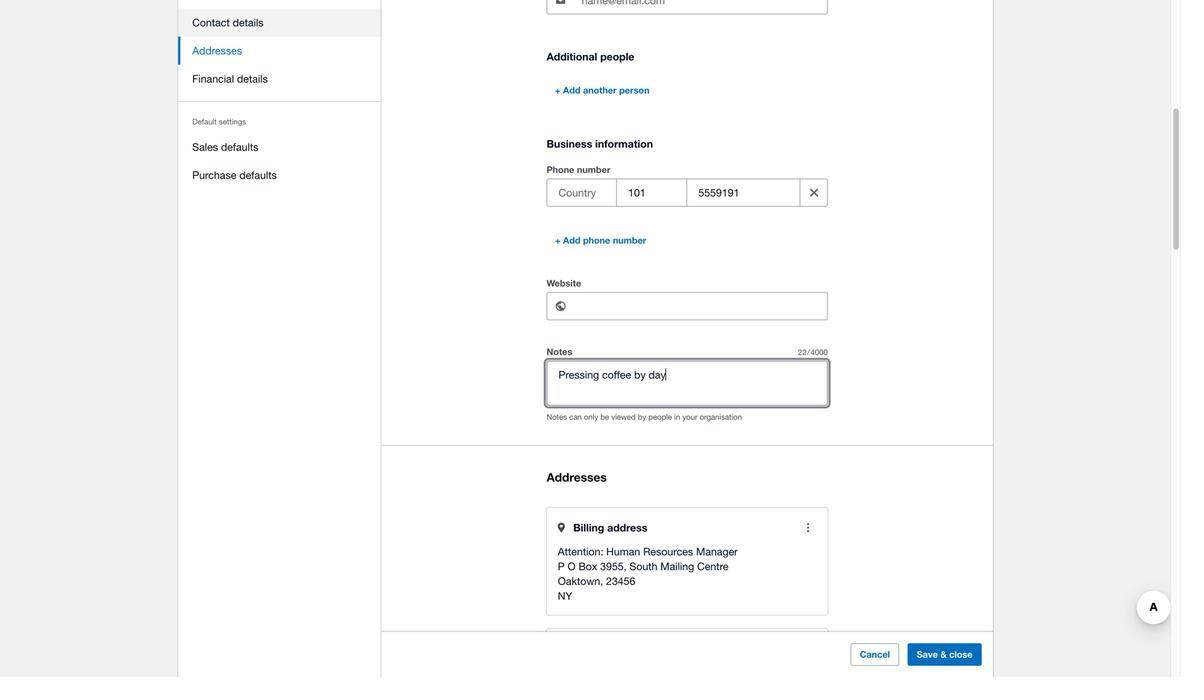 Task type: locate. For each thing, give the bounding box(es) containing it.
billing
[[573, 521, 604, 534]]

mailing
[[661, 560, 694, 572]]

1 vertical spatial add
[[563, 235, 581, 246]]

1 horizontal spatial number
[[613, 235, 646, 246]]

number up country field
[[577, 164, 611, 175]]

add
[[563, 85, 581, 96], [563, 235, 581, 246]]

0 vertical spatial addresses
[[192, 44, 242, 57]]

people
[[600, 50, 635, 63], [649, 413, 672, 422]]

number
[[577, 164, 611, 175], [613, 235, 646, 246]]

1 vertical spatial notes
[[547, 413, 567, 422]]

+ add phone number button
[[547, 229, 655, 252]]

organisation
[[700, 413, 742, 422]]

menu
[[178, 0, 381, 198]]

add left phone
[[563, 235, 581, 246]]

0 vertical spatial details
[[233, 16, 264, 28]]

by
[[638, 413, 646, 422]]

0 horizontal spatial addresses
[[192, 44, 242, 57]]

notes left can
[[547, 413, 567, 422]]

notes for notes
[[547, 346, 572, 357]]

1 vertical spatial defaults
[[239, 169, 277, 181]]

details
[[233, 16, 264, 28], [237, 72, 268, 85]]

south
[[630, 560, 658, 572]]

save
[[917, 649, 938, 660]]

billing address icon image
[[558, 523, 565, 533]]

+ add another person button
[[547, 79, 658, 102]]

&
[[941, 649, 947, 660]]

address
[[607, 521, 648, 534]]

notes can only be viewed by people in your organisation
[[547, 413, 742, 422]]

1 vertical spatial details
[[237, 72, 268, 85]]

financial details
[[192, 72, 268, 85]]

1 vertical spatial number
[[613, 235, 646, 246]]

purchase defaults
[[192, 169, 277, 181]]

phone
[[547, 164, 574, 175]]

notes up can
[[547, 346, 572, 357]]

defaults
[[221, 141, 259, 153], [239, 169, 277, 181]]

+ left phone
[[555, 235, 561, 246]]

remove phone number image
[[800, 179, 828, 207]]

2 + from the top
[[555, 235, 561, 246]]

add left another
[[563, 85, 581, 96]]

+
[[555, 85, 561, 96], [555, 235, 561, 246]]

+ down the additional
[[555, 85, 561, 96]]

notes
[[547, 346, 572, 357], [547, 413, 567, 422]]

addresses up financial
[[192, 44, 242, 57]]

Country field
[[547, 179, 616, 206]]

settings
[[219, 117, 246, 126]]

phone number group
[[547, 179, 828, 207]]

0 vertical spatial add
[[563, 85, 581, 96]]

0 vertical spatial defaults
[[221, 141, 259, 153]]

human
[[606, 545, 640, 558]]

2 notes from the top
[[547, 413, 567, 422]]

cancel
[[860, 649, 890, 660]]

sales defaults link
[[178, 133, 381, 161]]

23456
[[606, 575, 636, 587]]

contact details link
[[178, 8, 381, 37]]

1 notes from the top
[[547, 346, 572, 357]]

1 vertical spatial addresses
[[547, 470, 607, 484]]

add for another
[[563, 85, 581, 96]]

0 vertical spatial +
[[555, 85, 561, 96]]

addresses up billing
[[547, 470, 607, 484]]

can
[[569, 413, 582, 422]]

0 horizontal spatial number
[[577, 164, 611, 175]]

financial details link
[[178, 65, 381, 93]]

in
[[674, 413, 680, 422]]

22
[[798, 348, 807, 357]]

defaults down the settings
[[221, 141, 259, 153]]

1 horizontal spatial people
[[649, 413, 672, 422]]

attention: human resources manager p o box 3955, south mailing centre oaktown, 23456 ny
[[558, 545, 738, 602]]

Area field
[[617, 179, 687, 206]]

0 vertical spatial number
[[577, 164, 611, 175]]

details down addresses link
[[237, 72, 268, 85]]

+ add phone number
[[555, 235, 646, 246]]

details right contact
[[233, 16, 264, 28]]

1 add from the top
[[563, 85, 581, 96]]

2 add from the top
[[563, 235, 581, 246]]

+ inside + add phone number button
[[555, 235, 561, 246]]

additional people
[[547, 50, 635, 63]]

0 vertical spatial notes
[[547, 346, 572, 357]]

business information
[[547, 138, 653, 150]]

1 vertical spatial +
[[555, 235, 561, 246]]

1 + from the top
[[555, 85, 561, 96]]

phone
[[583, 235, 610, 246]]

attention:
[[558, 545, 603, 558]]

billing address
[[573, 521, 648, 534]]

default settings
[[192, 117, 246, 126]]

addresses
[[192, 44, 242, 57], [547, 470, 607, 484]]

+ inside + add another person button
[[555, 85, 561, 96]]

notes for notes can only be viewed by people in your organisation
[[547, 413, 567, 422]]

people left in
[[649, 413, 672, 422]]

defaults down sales defaults link
[[239, 169, 277, 181]]

0 vertical spatial people
[[600, 50, 635, 63]]

number right phone
[[613, 235, 646, 246]]

people up + add another person at top
[[600, 50, 635, 63]]



Task type: vqa. For each thing, say whether or not it's contained in the screenshot.
"Tasks" for Tasks
no



Task type: describe. For each thing, give the bounding box(es) containing it.
addresses link
[[178, 37, 381, 65]]

address option image
[[794, 514, 822, 542]]

details for financial details
[[237, 72, 268, 85]]

o
[[568, 560, 576, 572]]

defaults for purchase defaults
[[239, 169, 277, 181]]

save & close
[[917, 649, 973, 660]]

sales
[[192, 141, 218, 153]]

business
[[547, 138, 592, 150]]

purchase defaults link
[[178, 161, 381, 189]]

contact details
[[192, 16, 264, 28]]

details for contact details
[[233, 16, 264, 28]]

close
[[949, 649, 973, 660]]

3955,
[[600, 560, 627, 572]]

/
[[807, 348, 810, 357]]

financial
[[192, 72, 234, 85]]

Notes text field
[[547, 362, 827, 405]]

website
[[547, 278, 581, 289]]

manager
[[696, 545, 738, 558]]

1 horizontal spatial addresses
[[547, 470, 607, 484]]

resources
[[643, 545, 693, 558]]

default
[[192, 117, 217, 126]]

addresses inside menu
[[192, 44, 242, 57]]

save & close button
[[908, 643, 982, 666]]

centre
[[697, 560, 729, 572]]

viewed
[[611, 413, 636, 422]]

only
[[584, 413, 598, 422]]

box
[[579, 560, 597, 572]]

number inside button
[[613, 235, 646, 246]]

1 vertical spatial people
[[649, 413, 672, 422]]

+ add another person
[[555, 85, 650, 96]]

oaktown,
[[558, 575, 603, 587]]

phone number
[[547, 164, 611, 175]]

0 horizontal spatial people
[[600, 50, 635, 63]]

menu containing contact details
[[178, 0, 381, 198]]

Email text field
[[580, 0, 827, 14]]

4000
[[811, 348, 828, 357]]

Number field
[[687, 179, 794, 206]]

+ for + add phone number
[[555, 235, 561, 246]]

another
[[583, 85, 617, 96]]

add for phone
[[563, 235, 581, 246]]

person
[[619, 85, 650, 96]]

+ for + add another person
[[555, 85, 561, 96]]

purchase
[[192, 169, 236, 181]]

contact
[[192, 16, 230, 28]]

ny
[[558, 590, 572, 602]]

be
[[601, 413, 609, 422]]

cancel button
[[851, 643, 899, 666]]

defaults for sales defaults
[[221, 141, 259, 153]]

Website text field
[[580, 293, 827, 320]]

22 / 4000
[[798, 348, 828, 357]]

additional
[[547, 50, 597, 63]]

p
[[558, 560, 565, 572]]

your
[[682, 413, 698, 422]]

information
[[595, 138, 653, 150]]

sales defaults
[[192, 141, 259, 153]]



